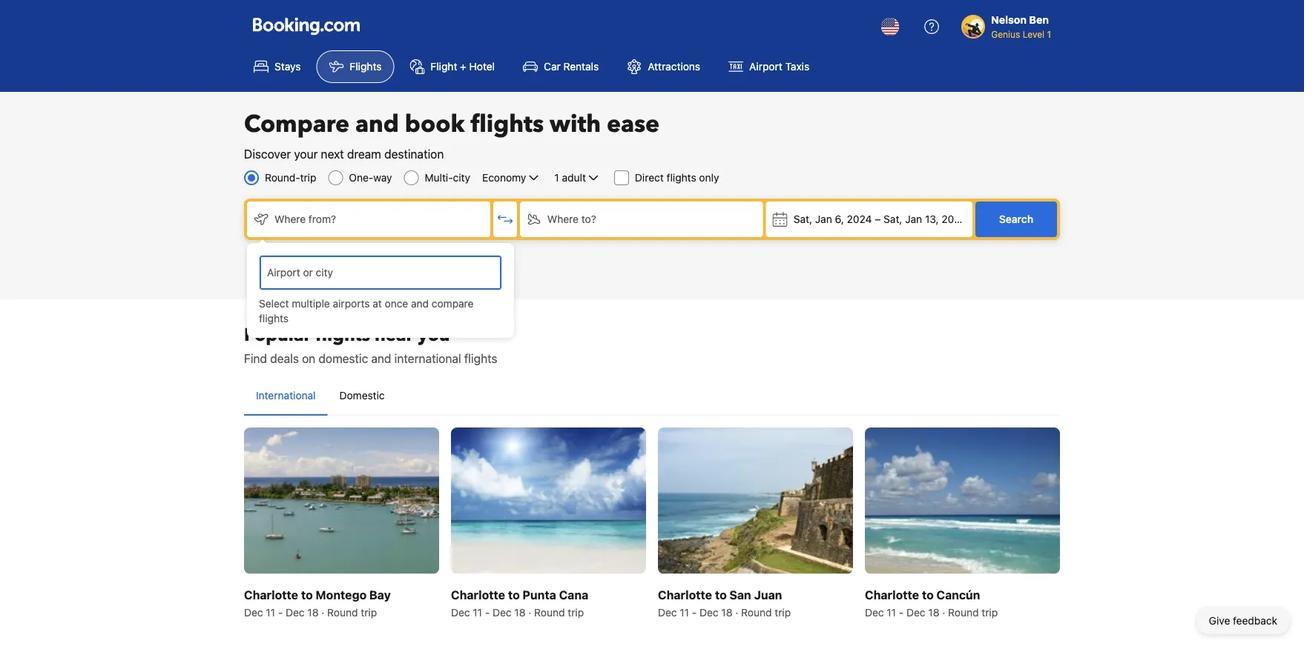 Task type: vqa. For each thing, say whether or not it's contained in the screenshot.
Where from? dropdown button
yes



Task type: locate. For each thing, give the bounding box(es) containing it.
where from? button
[[247, 202, 490, 237]]

charlotte left punta
[[451, 588, 505, 602]]

2024 right "13,"
[[942, 213, 967, 226]]

to left punta
[[508, 588, 520, 602]]

1
[[1047, 29, 1051, 39], [554, 172, 559, 184]]

jan left "13,"
[[905, 213, 922, 226]]

where to? button
[[520, 202, 763, 237]]

3 18 from the left
[[721, 607, 733, 619]]

popular flights near you find deals on domestic and international flights
[[244, 323, 497, 366]]

1 - from the left
[[278, 607, 283, 619]]

round down juan
[[741, 607, 772, 619]]

only
[[699, 172, 719, 184]]

4 - from the left
[[899, 607, 904, 619]]

sat, jan 6, 2024 – sat, jan 13, 2024
[[794, 213, 967, 226]]

2 - from the left
[[485, 607, 490, 619]]

where inside where to? dropdown button
[[547, 213, 579, 226]]

where left from? in the left top of the page
[[274, 213, 306, 226]]

trip inside charlotte to punta cana dec 11 - dec 18 · round trip
[[568, 607, 584, 619]]

genius
[[991, 29, 1020, 39]]

18 down cancún
[[928, 607, 940, 619]]

18 for san
[[721, 607, 733, 619]]

trip inside charlotte to san juan dec 11 - dec 18 · round trip
[[775, 607, 791, 619]]

- for san
[[692, 607, 697, 619]]

and right once on the left top of the page
[[411, 298, 429, 310]]

multi-city
[[425, 172, 470, 184]]

1 right level
[[1047, 29, 1051, 39]]

0 vertical spatial 1
[[1047, 29, 1051, 39]]

domestic
[[319, 352, 368, 366]]

compare
[[432, 298, 474, 310]]

charlotte to san juan dec 11 - dec 18 · round trip
[[658, 588, 791, 619]]

· down montego
[[321, 607, 324, 619]]

2024
[[847, 213, 872, 226], [942, 213, 967, 226]]

round inside charlotte to san juan dec 11 - dec 18 · round trip
[[741, 607, 772, 619]]

and inside popular flights near you find deals on domestic and international flights
[[371, 352, 391, 366]]

3 11 from the left
[[680, 607, 689, 619]]

2 · from the left
[[528, 607, 531, 619]]

1 11 from the left
[[266, 607, 275, 619]]

11
[[266, 607, 275, 619], [473, 607, 482, 619], [680, 607, 689, 619], [887, 607, 896, 619]]

airport taxis
[[749, 60, 809, 73]]

charlotte for charlotte to punta cana
[[451, 588, 505, 602]]

where inside 'where from?' dropdown button
[[274, 213, 306, 226]]

2 to from the left
[[508, 588, 520, 602]]

charlotte for charlotte to montego bay
[[244, 588, 298, 602]]

3 · from the left
[[735, 607, 738, 619]]

4 11 from the left
[[887, 607, 896, 619]]

popular
[[244, 323, 311, 348]]

sat, left 6,
[[794, 213, 812, 226]]

where
[[274, 213, 306, 226], [547, 213, 579, 226]]

to inside charlotte to cancún dec 11 - dec 18 · round trip
[[922, 588, 934, 602]]

4 charlotte from the left
[[865, 588, 919, 602]]

1 horizontal spatial where
[[547, 213, 579, 226]]

trip for charlotte to punta cana
[[568, 607, 584, 619]]

flights inside select multiple airports at once and compare flights
[[259, 313, 289, 325]]

4 · from the left
[[942, 607, 945, 619]]

charlotte to san juan image
[[658, 428, 853, 574]]

charlotte
[[244, 588, 298, 602], [451, 588, 505, 602], [658, 588, 712, 602], [865, 588, 919, 602]]

international
[[394, 352, 461, 366]]

trip inside charlotte to cancún dec 11 - dec 18 · round trip
[[982, 607, 998, 619]]

0 horizontal spatial where
[[274, 213, 306, 226]]

1 horizontal spatial sat,
[[884, 213, 902, 226]]

charlotte inside charlotte to montego bay dec 11 - dec 18 · round trip
[[244, 588, 298, 602]]

charlotte to cancún image
[[865, 428, 1060, 574]]

round down montego
[[327, 607, 358, 619]]

· inside charlotte to punta cana dec 11 - dec 18 · round trip
[[528, 607, 531, 619]]

1 horizontal spatial 1
[[1047, 29, 1051, 39]]

18
[[307, 607, 319, 619], [514, 607, 526, 619], [721, 607, 733, 619], [928, 607, 940, 619]]

· inside charlotte to san juan dec 11 - dec 18 · round trip
[[735, 607, 738, 619]]

round inside charlotte to montego bay dec 11 - dec 18 · round trip
[[327, 607, 358, 619]]

1 18 from the left
[[307, 607, 319, 619]]

3 charlotte from the left
[[658, 588, 712, 602]]

3 to from the left
[[715, 588, 727, 602]]

booking.com logo image
[[253, 17, 360, 35], [253, 17, 360, 35]]

7 dec from the left
[[865, 607, 884, 619]]

1 left 'adult'
[[554, 172, 559, 184]]

2024 left –
[[847, 213, 872, 226]]

economy
[[482, 172, 526, 184]]

1 charlotte from the left
[[244, 588, 298, 602]]

charlotte left montego
[[244, 588, 298, 602]]

0 horizontal spatial 1
[[554, 172, 559, 184]]

sat, right –
[[884, 213, 902, 226]]

11 inside charlotte to san juan dec 11 - dec 18 · round trip
[[680, 607, 689, 619]]

0 horizontal spatial 2024
[[847, 213, 872, 226]]

- inside charlotte to montego bay dec 11 - dec 18 · round trip
[[278, 607, 283, 619]]

round for san
[[741, 607, 772, 619]]

charlotte for charlotte to cancún
[[865, 588, 919, 602]]

multiple
[[292, 298, 330, 310]]

2 2024 from the left
[[942, 213, 967, 226]]

1 where from the left
[[274, 213, 306, 226]]

give
[[1209, 615, 1230, 628]]

18 inside charlotte to punta cana dec 11 - dec 18 · round trip
[[514, 607, 526, 619]]

to left cancún
[[922, 588, 934, 602]]

discover
[[244, 147, 291, 161]]

charlotte inside charlotte to san juan dec 11 - dec 18 · round trip
[[658, 588, 712, 602]]

18 down san
[[721, 607, 733, 619]]

where to?
[[547, 213, 596, 226]]

1 adult button
[[553, 169, 602, 187]]

and
[[355, 108, 399, 141], [411, 298, 429, 310], [371, 352, 391, 366]]

· down punta
[[528, 607, 531, 619]]

1 to from the left
[[301, 588, 313, 602]]

one-
[[349, 172, 373, 184]]

flights down select
[[259, 313, 289, 325]]

jan left 6,
[[815, 213, 832, 226]]

1 adult
[[554, 172, 586, 184]]

with
[[550, 108, 601, 141]]

to inside charlotte to san juan dec 11 - dec 18 · round trip
[[715, 588, 727, 602]]

where left to? at the top left of the page
[[547, 213, 579, 226]]

trip
[[300, 172, 316, 184], [361, 607, 377, 619], [568, 607, 584, 619], [775, 607, 791, 619], [982, 607, 998, 619]]

to inside charlotte to punta cana dec 11 - dec 18 · round trip
[[508, 588, 520, 602]]

near
[[375, 323, 413, 348]]

rentals
[[563, 60, 599, 73]]

to left montego
[[301, 588, 313, 602]]

multi-
[[425, 172, 453, 184]]

11 inside charlotte to punta cana dec 11 - dec 18 · round trip
[[473, 607, 482, 619]]

international button
[[244, 377, 328, 415]]

charlotte left cancún
[[865, 588, 919, 602]]

13,
[[925, 213, 939, 226]]

2 charlotte from the left
[[451, 588, 505, 602]]

and down near
[[371, 352, 391, 366]]

3 round from the left
[[741, 607, 772, 619]]

11 inside charlotte to montego bay dec 11 - dec 18 · round trip
[[266, 607, 275, 619]]

18 inside charlotte to montego bay dec 11 - dec 18 · round trip
[[307, 607, 319, 619]]

round
[[327, 607, 358, 619], [534, 607, 565, 619], [741, 607, 772, 619], [948, 607, 979, 619]]

book
[[405, 108, 465, 141]]

flights
[[471, 108, 544, 141], [667, 172, 696, 184], [259, 313, 289, 325], [315, 323, 370, 348], [464, 352, 497, 366]]

4 round from the left
[[948, 607, 979, 619]]

way
[[373, 172, 392, 184]]

charlotte left san
[[658, 588, 712, 602]]

find
[[244, 352, 267, 366]]

dream
[[347, 147, 381, 161]]

2 18 from the left
[[514, 607, 526, 619]]

1 horizontal spatial jan
[[905, 213, 922, 226]]

· down cancún
[[942, 607, 945, 619]]

once
[[385, 298, 408, 310]]

flights up "economy"
[[471, 108, 544, 141]]

charlotte inside charlotte to cancún dec 11 - dec 18 · round trip
[[865, 588, 919, 602]]

to for san
[[715, 588, 727, 602]]

to left san
[[715, 588, 727, 602]]

3 - from the left
[[692, 607, 697, 619]]

flights
[[350, 60, 382, 73]]

airport taxis link
[[716, 50, 822, 83]]

and up the dream
[[355, 108, 399, 141]]

4 18 from the left
[[928, 607, 940, 619]]

1 vertical spatial and
[[411, 298, 429, 310]]

0 vertical spatial and
[[355, 108, 399, 141]]

trip inside charlotte to montego bay dec 11 - dec 18 · round trip
[[361, 607, 377, 619]]

- inside charlotte to punta cana dec 11 - dec 18 · round trip
[[485, 607, 490, 619]]

1 · from the left
[[321, 607, 324, 619]]

-
[[278, 607, 283, 619], [485, 607, 490, 619], [692, 607, 697, 619], [899, 607, 904, 619]]

to
[[301, 588, 313, 602], [508, 588, 520, 602], [715, 588, 727, 602], [922, 588, 934, 602]]

2 dec from the left
[[286, 607, 305, 619]]

city
[[453, 172, 470, 184]]

to inside charlotte to montego bay dec 11 - dec 18 · round trip
[[301, 588, 313, 602]]

1 vertical spatial 1
[[554, 172, 559, 184]]

round down punta
[[534, 607, 565, 619]]

2 where from the left
[[547, 213, 579, 226]]

destination
[[384, 147, 444, 161]]

stays
[[274, 60, 301, 73]]

round down cancún
[[948, 607, 979, 619]]

· inside charlotte to montego bay dec 11 - dec 18 · round trip
[[321, 607, 324, 619]]

trip for charlotte to montego bay
[[361, 607, 377, 619]]

18 inside charlotte to san juan dec 11 - dec 18 · round trip
[[721, 607, 733, 619]]

2 vertical spatial and
[[371, 352, 391, 366]]

2 11 from the left
[[473, 607, 482, 619]]

punta
[[523, 588, 556, 602]]

round for montego
[[327, 607, 358, 619]]

international
[[256, 390, 316, 402]]

car rentals link
[[510, 50, 611, 83]]

18 down punta
[[514, 607, 526, 619]]

attractions
[[648, 60, 700, 73]]

18 down montego
[[307, 607, 319, 619]]

adult
[[562, 172, 586, 184]]

- inside charlotte to san juan dec 11 - dec 18 · round trip
[[692, 607, 697, 619]]

0 horizontal spatial jan
[[815, 213, 832, 226]]

1 horizontal spatial 2024
[[942, 213, 967, 226]]

2 round from the left
[[534, 607, 565, 619]]

airports
[[333, 298, 370, 310]]

round inside charlotte to punta cana dec 11 - dec 18 · round trip
[[534, 607, 565, 619]]

· down san
[[735, 607, 738, 619]]

flights inside compare and book flights with ease discover your next dream destination
[[471, 108, 544, 141]]

charlotte inside charlotte to punta cana dec 11 - dec 18 · round trip
[[451, 588, 505, 602]]

car rentals
[[544, 60, 599, 73]]

juan
[[754, 588, 782, 602]]

0 horizontal spatial sat,
[[794, 213, 812, 226]]

1 round from the left
[[327, 607, 358, 619]]

11 inside charlotte to cancún dec 11 - dec 18 · round trip
[[887, 607, 896, 619]]

· for montego
[[321, 607, 324, 619]]

tab list
[[244, 377, 1060, 417]]

1 inside dropdown button
[[554, 172, 559, 184]]

ease
[[607, 108, 660, 141]]

jan
[[815, 213, 832, 226], [905, 213, 922, 226]]

4 to from the left
[[922, 588, 934, 602]]



Task type: describe. For each thing, give the bounding box(es) containing it.
to?
[[581, 213, 596, 226]]

1 jan from the left
[[815, 213, 832, 226]]

6,
[[835, 213, 844, 226]]

charlotte to punta cana image
[[451, 428, 646, 574]]

deals
[[270, 352, 299, 366]]

2 jan from the left
[[905, 213, 922, 226]]

on
[[302, 352, 315, 366]]

domestic button
[[328, 377, 397, 415]]

+
[[460, 60, 467, 73]]

hotel
[[469, 60, 495, 73]]

select multiple airports at once and compare flights
[[259, 298, 474, 325]]

- inside charlotte to cancún dec 11 - dec 18 · round trip
[[899, 607, 904, 619]]

- for montego
[[278, 607, 283, 619]]

where for where to?
[[547, 213, 579, 226]]

round-
[[265, 172, 300, 184]]

from?
[[309, 213, 336, 226]]

–
[[875, 213, 881, 226]]

cana
[[559, 588, 588, 602]]

nelson
[[991, 14, 1027, 26]]

trip for charlotte to san juan
[[775, 607, 791, 619]]

san
[[730, 588, 751, 602]]

Airport or city text field
[[266, 265, 496, 281]]

cancún
[[937, 588, 980, 602]]

flights up domestic
[[315, 323, 370, 348]]

to for cancún
[[922, 588, 934, 602]]

car
[[544, 60, 561, 73]]

charlotte to montego bay image
[[244, 428, 439, 574]]

give feedback button
[[1197, 608, 1289, 635]]

to for punta
[[508, 588, 520, 602]]

1 inside nelson ben genius level 1
[[1047, 29, 1051, 39]]

18 for punta
[[514, 607, 526, 619]]

attractions link
[[614, 50, 713, 83]]

you
[[418, 323, 450, 348]]

flights left only
[[667, 172, 696, 184]]

next
[[321, 147, 344, 161]]

search button
[[975, 202, 1057, 237]]

round for punta
[[534, 607, 565, 619]]

charlotte for charlotte to san juan
[[658, 588, 712, 602]]

and inside compare and book flights with ease discover your next dream destination
[[355, 108, 399, 141]]

charlotte to cancún dec 11 - dec 18 · round trip
[[865, 588, 998, 619]]

taxis
[[785, 60, 809, 73]]

flight
[[431, 60, 457, 73]]

direct flights only
[[635, 172, 719, 184]]

· for san
[[735, 607, 738, 619]]

round inside charlotte to cancún dec 11 - dec 18 · round trip
[[948, 607, 979, 619]]

round-trip
[[265, 172, 316, 184]]

18 inside charlotte to cancún dec 11 - dec 18 · round trip
[[928, 607, 940, 619]]

nelson ben genius level 1
[[991, 14, 1051, 39]]

1 sat, from the left
[[794, 213, 812, 226]]

stays link
[[241, 50, 313, 83]]

8 dec from the left
[[907, 607, 925, 619]]

flight + hotel link
[[397, 50, 507, 83]]

to for montego
[[301, 588, 313, 602]]

4 dec from the left
[[493, 607, 512, 619]]

11 for charlotte to san juan
[[680, 607, 689, 619]]

search
[[999, 213, 1033, 226]]

bay
[[369, 588, 391, 602]]

where from?
[[274, 213, 336, 226]]

where for where from?
[[274, 213, 306, 226]]

5 dec from the left
[[658, 607, 677, 619]]

3 dec from the left
[[451, 607, 470, 619]]

select
[[259, 298, 289, 310]]

airport
[[749, 60, 782, 73]]

charlotte to punta cana dec 11 - dec 18 · round trip
[[451, 588, 588, 619]]

your
[[294, 147, 318, 161]]

· for punta
[[528, 607, 531, 619]]

1 dec from the left
[[244, 607, 263, 619]]

· inside charlotte to cancún dec 11 - dec 18 · round trip
[[942, 607, 945, 619]]

level
[[1023, 29, 1045, 39]]

give feedback
[[1209, 615, 1277, 628]]

compare and book flights with ease discover your next dream destination
[[244, 108, 660, 161]]

flights right international on the left bottom
[[464, 352, 497, 366]]

feedback
[[1233, 615, 1277, 628]]

flights link
[[316, 50, 394, 83]]

11 for charlotte to punta cana
[[473, 607, 482, 619]]

at
[[373, 298, 382, 310]]

2 sat, from the left
[[884, 213, 902, 226]]

charlotte to montego bay dec 11 - dec 18 · round trip
[[244, 588, 391, 619]]

domestic
[[339, 390, 385, 402]]

18 for montego
[[307, 607, 319, 619]]

6 dec from the left
[[700, 607, 719, 619]]

ben
[[1029, 14, 1049, 26]]

direct
[[635, 172, 664, 184]]

and inside select multiple airports at once and compare flights
[[411, 298, 429, 310]]

compare
[[244, 108, 349, 141]]

1 2024 from the left
[[847, 213, 872, 226]]

11 for charlotte to montego bay
[[266, 607, 275, 619]]

flight + hotel
[[431, 60, 495, 73]]

one-way
[[349, 172, 392, 184]]

tab list containing international
[[244, 377, 1060, 417]]

sat, jan 6, 2024 – sat, jan 13, 2024 button
[[766, 202, 973, 237]]

- for punta
[[485, 607, 490, 619]]

montego
[[316, 588, 367, 602]]



